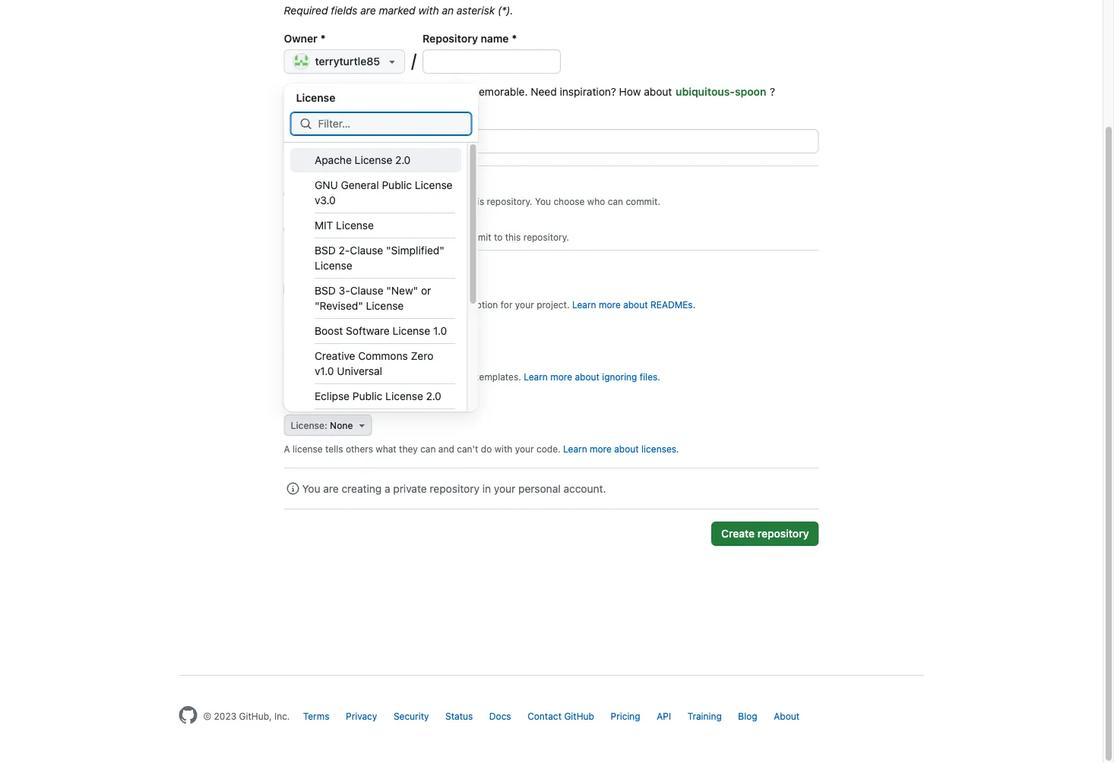 Task type: locate. For each thing, give the bounding box(es) containing it.
1 vertical spatial this
[[505, 232, 521, 242]]

1 horizontal spatial choose
[[553, 196, 585, 207]]

1 vertical spatial who
[[385, 232, 403, 242]]

triangle down image for choose a license
[[356, 419, 368, 432]]

0 vertical spatial are
[[360, 4, 376, 16]]

1 horizontal spatial to
[[494, 232, 503, 242]]

1 vertical spatial choose
[[284, 397, 323, 410]]

a up license : none
[[325, 397, 331, 410]]

github,
[[239, 711, 272, 722]]

2 vertical spatial this
[[329, 264, 348, 277]]

not
[[367, 372, 381, 382]]

1 vertical spatial and
[[441, 232, 457, 242]]

repository up file
[[351, 264, 404, 277]]

choose up license : none
[[284, 397, 323, 410]]

repo image
[[308, 183, 326, 202]]

(*).
[[498, 4, 513, 16]]

0 vertical spatial you
[[535, 196, 551, 207]]

: left none
[[325, 420, 327, 431]]

: left ruby
[[374, 348, 377, 359]]

repository. inside public anyone on the internet can see this repository. you choose who can commit.
[[487, 196, 532, 207]]

1 vertical spatial you
[[332, 232, 348, 242]]

0 vertical spatial triangle down image
[[405, 347, 417, 359]]

can down file
[[379, 299, 395, 310]]

license up general
[[354, 154, 392, 166]]

gnu general public license v3.0
[[314, 179, 452, 207]]

1 vertical spatial choose
[[351, 232, 382, 242]]

triangle down image right ruby
[[405, 347, 417, 359]]

template
[[335, 348, 374, 359]]

repository inside button
[[757, 528, 809, 540]]

1 vertical spatial add
[[284, 325, 304, 338]]

bsd left 2-
[[314, 244, 335, 257]]

write
[[397, 299, 418, 310]]

more up account. on the right bottom of the page
[[590, 444, 612, 454]]

0 horizontal spatial :
[[325, 420, 327, 431]]

see up the private you choose who can see and commit to this repository.
[[451, 196, 466, 207]]

0 vertical spatial your
[[515, 299, 534, 310]]

2 choose from the top
[[284, 397, 323, 410]]

zero
[[410, 350, 433, 362]]

0 horizontal spatial 2.0
[[395, 154, 410, 166]]

1 horizontal spatial 2.0
[[426, 390, 441, 403]]

memorable.
[[470, 85, 528, 98]]

* right owner on the left
[[321, 32, 326, 44]]

a up is
[[325, 283, 331, 296]]

repository. inside the private you choose who can see and commit to this repository.
[[523, 232, 569, 242]]

add up this
[[302, 283, 323, 296]]

0 horizontal spatial see
[[423, 232, 438, 242]]

clause up you
[[350, 285, 383, 297]]

mit
[[314, 219, 333, 232]]

more left ignoring
[[550, 372, 572, 382]]

bsd inside "bsd 2-clause "simplified" license"
[[314, 244, 335, 257]]

list
[[449, 372, 462, 382]]

1 vertical spatial see
[[423, 232, 438, 242]]

more
[[599, 299, 621, 310], [550, 372, 572, 382], [590, 444, 612, 454]]

a left private
[[384, 483, 390, 495]]

1 vertical spatial are
[[402, 85, 417, 98]]

* right name
[[512, 32, 517, 44]]

1 vertical spatial with
[[494, 444, 512, 454]]

1 vertical spatial your
[[515, 444, 534, 454]]

a down or
[[421, 299, 426, 310]]

0 horizontal spatial license
[[293, 444, 323, 454]]

0 vertical spatial more
[[599, 299, 621, 310]]

0 vertical spatial 2.0
[[395, 154, 410, 166]]

2 bsd from the top
[[314, 285, 335, 297]]

add inside add a readme file this is where you can write a long description for your project. learn more about readmes.
[[302, 283, 323, 296]]

names
[[366, 85, 399, 98]]

pricing
[[611, 711, 640, 722]]

your
[[515, 299, 534, 310], [515, 444, 534, 454], [494, 483, 515, 495]]

public
[[381, 179, 412, 191], [332, 180, 364, 193], [352, 390, 382, 403]]

0 horizontal spatial to
[[384, 372, 392, 382]]

1 vertical spatial triangle down image
[[356, 419, 368, 432]]

of
[[465, 372, 473, 382]]

are left creating
[[323, 483, 339, 495]]

you inside public anyone on the internet can see this repository. you choose who can commit.
[[535, 196, 551, 207]]

0 vertical spatial to
[[494, 232, 503, 242]]

repository.
[[487, 196, 532, 207], [523, 232, 569, 242]]

1 horizontal spatial see
[[451, 196, 466, 207]]

0 horizontal spatial triangle down image
[[356, 419, 368, 432]]

privacy link
[[346, 711, 377, 722]]

1 horizontal spatial :
[[374, 348, 377, 359]]

general
[[340, 179, 379, 191]]

tells
[[325, 444, 343, 454]]

repository
[[314, 85, 364, 98], [351, 264, 404, 277], [430, 483, 479, 495], [757, 528, 809, 540]]

license down choose a license
[[291, 420, 325, 431]]

can left the commit.
[[608, 196, 623, 207]]

1 vertical spatial more
[[550, 372, 572, 382]]

add down this
[[284, 325, 304, 338]]

who
[[587, 196, 605, 207], [385, 232, 403, 242]]

mit license
[[314, 219, 373, 232]]

3-
[[338, 285, 350, 297]]

Public radio
[[284, 188, 296, 200]]

who left the commit.
[[587, 196, 605, 207]]

©
[[203, 711, 211, 722]]

0 vertical spatial bsd
[[314, 244, 335, 257]]

your right for
[[515, 299, 534, 310]]

1 horizontal spatial license
[[334, 397, 370, 410]]

private you choose who can see and commit to this repository.
[[332, 216, 569, 242]]

to right commit
[[494, 232, 503, 242]]

training link
[[687, 711, 722, 722]]

1 vertical spatial repository.
[[523, 232, 569, 242]]

terms
[[303, 711, 329, 722]]

license up internet on the top left
[[414, 179, 452, 191]]

eclipse
[[314, 390, 349, 403]]

initialize
[[284, 264, 326, 277]]

see inside public anyone on the internet can see this repository. you choose who can commit.
[[451, 196, 466, 207]]

clause up initialize this repository with:
[[349, 244, 383, 257]]

0 vertical spatial .gitignore
[[307, 325, 356, 338]]

project.
[[537, 299, 570, 310]]

license inside "bsd 2-clause "simplified" license"
[[314, 260, 352, 272]]

learn right code.
[[563, 444, 587, 454]]

with left an
[[418, 4, 439, 16]]

this
[[302, 299, 320, 310]]

more right the "project."
[[599, 299, 621, 310]]

who inside public anyone on the internet can see this repository. you choose who can commit.
[[587, 196, 605, 207]]

license down write
[[392, 325, 430, 337]]

about inside add a readme file this is where you can write a long description for your project. learn more about readmes.
[[623, 299, 648, 310]]

0 vertical spatial :
[[374, 348, 377, 359]]

files.
[[640, 372, 660, 382]]

and inside the private you choose who can see and commit to this repository.
[[441, 232, 457, 242]]

gnu
[[314, 179, 338, 191]]

license down 2-
[[314, 260, 352, 272]]

api
[[657, 711, 671, 722]]

learn right the templates.
[[524, 372, 548, 382]]

Private radio
[[284, 224, 296, 236]]

2 vertical spatial more
[[590, 444, 612, 454]]

to right not at the left of page
[[384, 372, 392, 382]]

repository left 'in'
[[430, 483, 479, 495]]

2 horizontal spatial are
[[402, 85, 417, 98]]

with:
[[406, 264, 432, 277]]

an
[[442, 4, 454, 16]]

great repository names are short and memorable. need inspiration? how about ubiquitous-spoon ?
[[284, 85, 775, 98]]

0 vertical spatial this
[[468, 196, 484, 207]]

1 vertical spatial clause
[[350, 285, 383, 297]]

docs
[[489, 711, 511, 722]]

learn more about readmes. link
[[572, 299, 695, 310]]

learn right the "project."
[[572, 299, 596, 310]]

create
[[721, 528, 755, 540]]

can right internet on the top left
[[433, 196, 448, 207]]

0 vertical spatial repository.
[[487, 196, 532, 207]]

public up the
[[381, 179, 412, 191]]

license down track
[[385, 390, 423, 403]]

.gitignore up 'v1.0'
[[291, 348, 333, 359]]

need
[[531, 85, 557, 98]]

readmes.
[[650, 299, 695, 310]]

repository. down public anyone on the internet can see this repository. you choose who can commit.
[[523, 232, 569, 242]]

internet
[[397, 196, 430, 207]]

1 horizontal spatial are
[[360, 4, 376, 16]]

owner
[[284, 32, 317, 44]]

this down 2-
[[329, 264, 348, 277]]

1 horizontal spatial who
[[587, 196, 605, 207]]

0 vertical spatial see
[[451, 196, 466, 207]]

see up "simplified"
[[423, 232, 438, 242]]

bsd inside bsd 3-clause "new" or "revised" license
[[314, 285, 335, 297]]

learn
[[572, 299, 596, 310], [524, 372, 548, 382], [563, 444, 587, 454]]

1 horizontal spatial with
[[494, 444, 512, 454]]

choose a license
[[284, 397, 370, 410]]

© 2023 github, inc.
[[203, 711, 290, 722]]

fields
[[331, 4, 357, 16]]

1 horizontal spatial triangle down image
[[405, 347, 417, 359]]

1 vertical spatial .gitignore
[[291, 348, 333, 359]]

0 vertical spatial with
[[418, 4, 439, 16]]

your left code.
[[515, 444, 534, 454]]

blog link
[[738, 711, 757, 722]]

bsd up is
[[314, 285, 335, 297]]

1 bsd from the top
[[314, 244, 335, 257]]

0 vertical spatial and
[[449, 85, 467, 98]]

2 horizontal spatial you
[[535, 196, 551, 207]]

1 horizontal spatial this
[[468, 196, 484, 207]]

is
[[323, 299, 330, 310]]

*
[[321, 32, 326, 44], [512, 32, 517, 44]]

clause inside "bsd 2-clause "simplified" license"
[[349, 244, 383, 257]]

this up commit
[[468, 196, 484, 207]]

with
[[418, 4, 439, 16], [494, 444, 512, 454]]

0 horizontal spatial choose
[[351, 232, 382, 242]]

personal
[[518, 483, 561, 495]]

0 vertical spatial add
[[302, 283, 323, 296]]

0 horizontal spatial who
[[385, 232, 403, 242]]

track
[[395, 372, 417, 382]]

2 horizontal spatial this
[[505, 232, 521, 242]]

triangle down image
[[405, 347, 417, 359], [356, 419, 368, 432]]

to inside the private you choose who can see and commit to this repository.
[[494, 232, 503, 242]]

choose left which
[[284, 372, 316, 382]]

where
[[332, 299, 359, 310]]

repository. up commit
[[487, 196, 532, 207]]

this right commit
[[505, 232, 521, 242]]

0 horizontal spatial *
[[321, 32, 326, 44]]

and left commit
[[441, 232, 457, 242]]

apache
[[314, 154, 351, 166]]

about
[[774, 711, 800, 722]]

2 vertical spatial your
[[494, 483, 515, 495]]

repository right create
[[757, 528, 809, 540]]

2 vertical spatial you
[[302, 483, 320, 495]]

triangle down image right none
[[356, 419, 368, 432]]

license up none
[[334, 397, 370, 410]]

public inside public anyone on the internet can see this repository. you choose who can commit.
[[332, 180, 364, 193]]

0 vertical spatial who
[[587, 196, 605, 207]]

None text field
[[285, 130, 818, 153]]

add a readme file this is where you can write a long description for your project. learn more about readmes.
[[302, 283, 695, 310]]

and right short
[[449, 85, 467, 98]]

about left readmes.
[[623, 299, 648, 310]]

inspiration?
[[560, 85, 616, 98]]

choose down private
[[351, 232, 382, 242]]

0 vertical spatial learn
[[572, 299, 596, 310]]

1 choose from the top
[[284, 372, 316, 382]]

a
[[284, 444, 290, 454]]

are left short
[[402, 85, 417, 98]]

choose left the commit.
[[553, 196, 585, 207]]

who up "simplified"
[[385, 232, 403, 242]]

or
[[421, 285, 431, 297]]

can
[[433, 196, 448, 207], [608, 196, 623, 207], [405, 232, 421, 242], [379, 299, 395, 310], [420, 444, 436, 454]]

private
[[393, 483, 427, 495]]

1 horizontal spatial *
[[512, 32, 517, 44]]

2.0 down license filter text field
[[395, 154, 410, 166]]

choose
[[553, 196, 585, 207], [351, 232, 382, 242]]

about
[[644, 85, 672, 98], [623, 299, 648, 310], [575, 372, 599, 382], [614, 444, 639, 454]]

docs link
[[489, 711, 511, 722]]

2 vertical spatial are
[[323, 483, 339, 495]]

boost software license 1.0
[[314, 325, 447, 337]]

clause for 2-
[[349, 244, 383, 257]]

license down file
[[366, 300, 403, 312]]

your right 'in'
[[494, 483, 515, 495]]

and left the can't
[[438, 444, 454, 454]]

(optional)
[[346, 113, 389, 124]]

0 vertical spatial choose
[[284, 372, 316, 382]]

the
[[380, 196, 394, 207]]

bsd for bsd 3-clause "new" or "revised" license
[[314, 285, 335, 297]]

.gitignore up 'creative'
[[307, 325, 356, 338]]

are right 'fields'
[[360, 4, 376, 16]]

clause inside bsd 3-clause "new" or "revised" license
[[350, 285, 383, 297]]

with right do
[[494, 444, 512, 454]]

0 vertical spatial choose
[[553, 196, 585, 207]]

0 vertical spatial license
[[334, 397, 370, 410]]

can inside the private you choose who can see and commit to this repository.
[[405, 232, 421, 242]]

this inside public anyone on the internet can see this repository. you choose who can commit.
[[468, 196, 484, 207]]

license right a
[[293, 444, 323, 454]]

add .gitignore
[[284, 325, 356, 338]]

commit
[[459, 232, 491, 242]]

file
[[381, 283, 397, 296]]

can up "simplified"
[[405, 232, 421, 242]]

public up anyone
[[332, 180, 364, 193]]

1 vertical spatial 2.0
[[426, 390, 441, 403]]

0 vertical spatial clause
[[349, 244, 383, 257]]

1 vertical spatial bsd
[[314, 285, 335, 297]]

this inside the private you choose who can see and commit to this repository.
[[505, 232, 521, 242]]

see inside the private you choose who can see and commit to this repository.
[[423, 232, 438, 242]]

1 horizontal spatial you
[[332, 232, 348, 242]]

2.0 down from at left
[[426, 390, 441, 403]]



Task type: vqa. For each thing, say whether or not it's contained in the screenshot.
GNU
yes



Task type: describe. For each thing, give the bounding box(es) containing it.
clause for 3-
[[350, 285, 383, 297]]

1 vertical spatial to
[[384, 372, 392, 382]]

1 * from the left
[[321, 32, 326, 44]]

lock image
[[308, 219, 326, 237]]

1.0
[[433, 325, 447, 337]]

for
[[501, 299, 513, 310]]

Repository text field
[[423, 50, 560, 73]]

spoon
[[735, 85, 766, 98]]

asterisk
[[457, 4, 495, 16]]

can inside add a readme file this is where you can write a long description for your project. learn more about readmes.
[[379, 299, 395, 310]]

can right they
[[420, 444, 436, 454]]

initialize this repository with:
[[284, 264, 432, 277]]

none
[[330, 420, 353, 431]]

bsd 2-clause "simplified" license
[[314, 244, 444, 272]]

public anyone on the internet can see this repository. you choose who can commit.
[[332, 180, 660, 207]]

creating
[[342, 483, 382, 495]]

/
[[411, 49, 416, 71]]

add for add a readme file this is where you can write a long description for your project. learn more about readmes.
[[302, 283, 323, 296]]

choose for choose a license
[[284, 397, 323, 410]]

in
[[482, 483, 491, 495]]

Add a README file checkbox
[[284, 283, 296, 296]]

license inside option
[[354, 154, 392, 166]]

license inside bsd 3-clause "new" or "revised" license
[[366, 300, 403, 312]]

sc 9kayk9 0 image
[[287, 483, 299, 495]]

apache license 2.0 option
[[290, 148, 461, 172]]

terryturtle85
[[315, 55, 380, 68]]

Choose a license text field
[[318, 112, 472, 135]]

description
[[284, 112, 343, 124]]

github
[[564, 711, 594, 722]]

create repository button
[[711, 522, 819, 546]]

name
[[481, 32, 509, 44]]

apache license 2.0
[[314, 154, 410, 166]]

triangle down image for add .gitignore
[[405, 347, 417, 359]]

ubiquitous-spoon button
[[675, 80, 767, 104]]

others
[[346, 444, 373, 454]]

choose inside public anyone on the internet can see this repository. you choose who can commit.
[[553, 196, 585, 207]]

repository up the 'description (optional)'
[[314, 85, 364, 98]]

0 horizontal spatial you
[[302, 483, 320, 495]]

"revised"
[[314, 300, 363, 312]]

license down anyone
[[336, 219, 373, 232]]

status link
[[445, 711, 473, 722]]

code.
[[537, 444, 561, 454]]

a license tells others what they can and can't do with your code. learn more about licenses.
[[284, 444, 679, 454]]

?
[[770, 85, 775, 98]]

license inside gnu general public license v3.0
[[414, 179, 452, 191]]

software
[[345, 325, 389, 337]]

they
[[399, 444, 418, 454]]

public down not at the left of page
[[352, 390, 382, 403]]

1 vertical spatial license
[[293, 444, 323, 454]]

security
[[394, 711, 429, 722]]

you
[[361, 299, 377, 310]]

about right how
[[644, 85, 672, 98]]

creative
[[314, 350, 355, 362]]

creative commons zero v1.0 universal
[[314, 350, 433, 378]]

public inside gnu general public license v3.0
[[381, 179, 412, 191]]

bsd for bsd 2-clause "simplified" license
[[314, 244, 335, 257]]

your inside add a readme file this is where you can write a long description for your project. learn more about readmes.
[[515, 299, 534, 310]]

homepage image
[[179, 707, 197, 725]]

0 horizontal spatial are
[[323, 483, 339, 495]]

learn inside add a readme file this is where you can write a long description for your project. learn more about readmes.
[[572, 299, 596, 310]]

ruby
[[380, 348, 402, 359]]

more inside add a readme file this is where you can write a long description for your project. learn more about readmes.
[[599, 299, 621, 310]]

description (optional)
[[284, 112, 389, 124]]

on
[[367, 196, 378, 207]]

0 horizontal spatial this
[[329, 264, 348, 277]]

create repository
[[721, 528, 809, 540]]

choose for choose which files not to track from a list of templates. learn more about ignoring files.
[[284, 372, 316, 382]]

2 vertical spatial learn
[[563, 444, 587, 454]]

2 * from the left
[[512, 32, 517, 44]]

privacy
[[346, 711, 377, 722]]

you inside the private you choose who can see and commit to this repository.
[[332, 232, 348, 242]]

learn more about ignoring files. link
[[524, 372, 660, 382]]

what
[[376, 444, 396, 454]]

terryturtle85 button
[[284, 49, 405, 74]]

about left licenses.
[[614, 444, 639, 454]]

long
[[429, 299, 447, 310]]

a left list
[[442, 372, 447, 382]]

great
[[284, 85, 311, 98]]

short
[[420, 85, 446, 98]]

license up the description
[[296, 91, 335, 104]]

eclipse public license 2.0
[[314, 390, 441, 403]]

account.
[[563, 483, 606, 495]]

universal
[[337, 365, 382, 378]]

triangle down image
[[386, 55, 398, 68]]

terms link
[[303, 711, 329, 722]]

"simplified"
[[386, 244, 444, 257]]

licenses.
[[641, 444, 679, 454]]

2023
[[214, 711, 236, 722]]

add for add .gitignore
[[284, 325, 304, 338]]

choose inside the private you choose who can see and commit to this repository.
[[351, 232, 382, 242]]

blog
[[738, 711, 757, 722]]

learn more about licenses. link
[[563, 444, 679, 454]]

contact github
[[528, 711, 594, 722]]

.gitignore template : ruby
[[291, 348, 402, 359]]

1 vertical spatial learn
[[524, 372, 548, 382]]

2 vertical spatial and
[[438, 444, 454, 454]]

who inside the private you choose who can see and commit to this repository.
[[385, 232, 403, 242]]

license : none
[[291, 420, 353, 431]]

search image
[[300, 118, 312, 130]]

training
[[687, 711, 722, 722]]

which
[[319, 372, 344, 382]]

required
[[284, 4, 328, 16]]

about left ignoring
[[575, 372, 599, 382]]

readme
[[334, 283, 379, 296]]

from
[[419, 372, 439, 382]]

how
[[619, 85, 641, 98]]

contact github link
[[528, 711, 594, 722]]

repository name *
[[423, 32, 517, 44]]

boost
[[314, 325, 343, 337]]

owner *
[[284, 32, 326, 44]]

1 vertical spatial :
[[325, 420, 327, 431]]

0 horizontal spatial with
[[418, 4, 439, 16]]

pricing link
[[611, 711, 640, 722]]

contact
[[528, 711, 562, 722]]

2.0 inside option
[[395, 154, 410, 166]]

repository
[[423, 32, 478, 44]]

can't
[[457, 444, 478, 454]]



